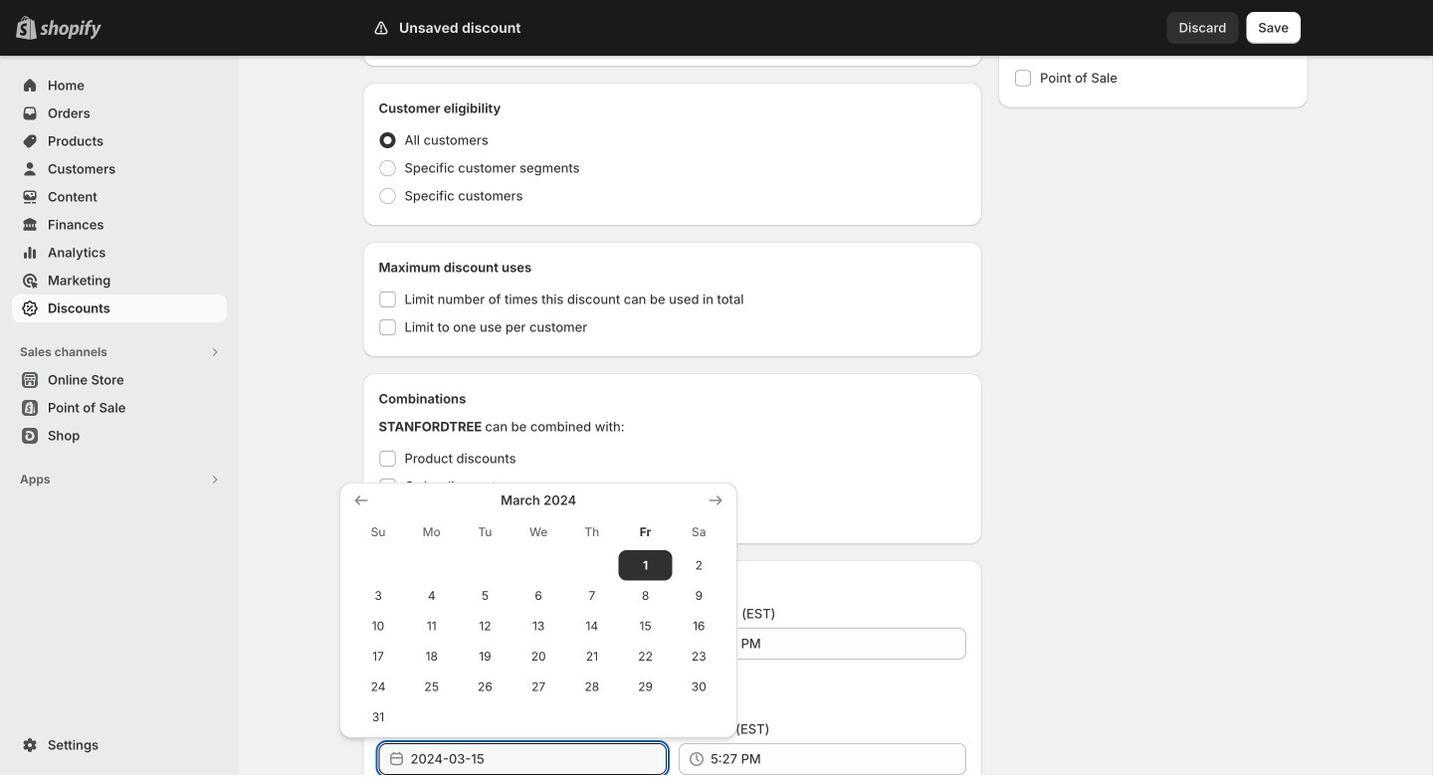 Task type: vqa. For each thing, say whether or not it's contained in the screenshot.
Apps
no



Task type: locate. For each thing, give the bounding box(es) containing it.
grid
[[351, 491, 726, 732]]

Enter time text field
[[710, 743, 967, 775]]

shopify image
[[40, 20, 102, 40]]

YYYY-MM-DD text field
[[411, 743, 667, 775]]

Enter time text field
[[710, 628, 967, 660]]

thursday element
[[565, 515, 619, 550]]



Task type: describe. For each thing, give the bounding box(es) containing it.
monday element
[[405, 515, 458, 550]]

friday element
[[619, 515, 672, 550]]

sunday element
[[351, 515, 405, 550]]

tuesday element
[[458, 515, 512, 550]]

saturday element
[[672, 515, 726, 550]]

wednesday element
[[512, 515, 565, 550]]



